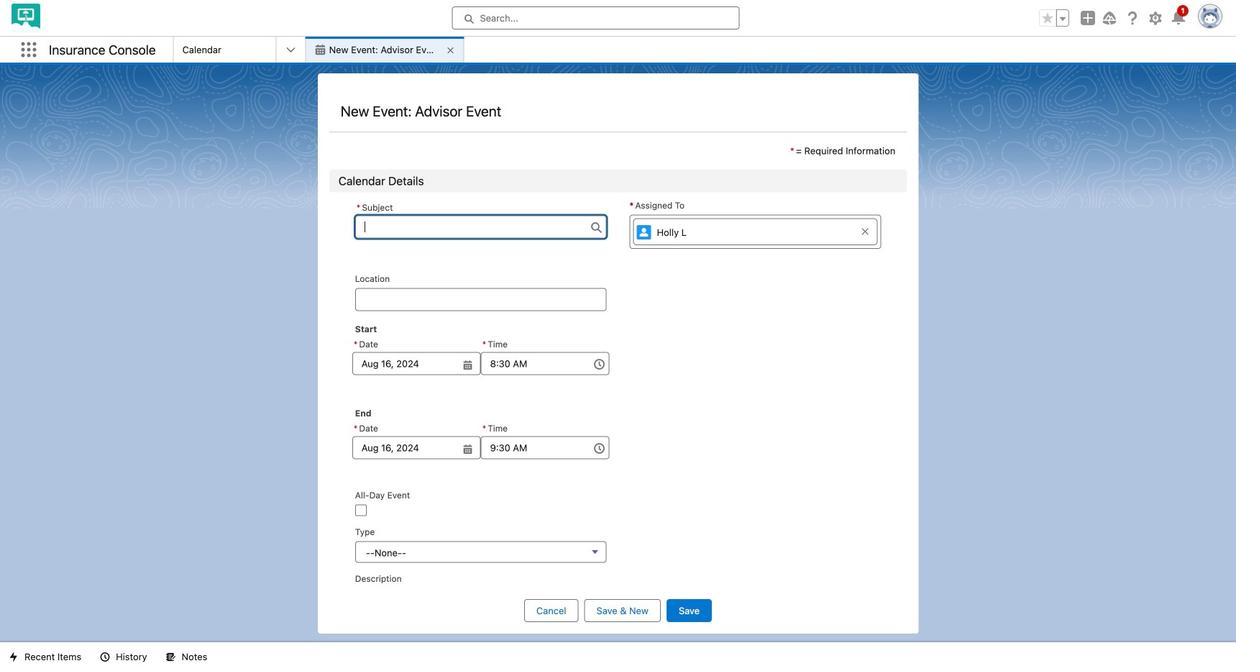 Task type: vqa. For each thing, say whether or not it's contained in the screenshot.
progress bar progress bar
no



Task type: describe. For each thing, give the bounding box(es) containing it.
text default image
[[100, 652, 110, 662]]

2 text default image from the left
[[166, 652, 176, 662]]

global navigation
[[173, 37, 306, 63]]



Task type: locate. For each thing, give the bounding box(es) containing it.
None text field
[[355, 288, 607, 311], [352, 352, 481, 375], [481, 436, 610, 459], [355, 288, 607, 311], [352, 352, 481, 375], [481, 436, 610, 459]]

0 horizontal spatial text default image
[[9, 652, 19, 662]]

None checkbox
[[355, 505, 367, 516]]

text default image
[[9, 652, 19, 662], [166, 652, 176, 662]]

1 horizontal spatial text default image
[[166, 652, 176, 662]]

None text field
[[355, 215, 607, 239], [481, 352, 610, 375], [352, 436, 481, 459], [355, 215, 607, 239], [481, 352, 610, 375], [352, 436, 481, 459]]

0 vertical spatial group
[[1040, 9, 1070, 27]]

1 vertical spatial group
[[352, 337, 481, 375]]

2 vertical spatial group
[[352, 421, 481, 459]]

group
[[1040, 9, 1070, 27], [352, 337, 481, 375], [352, 421, 481, 459]]

None field
[[355, 541, 607, 563]]

1 text default image from the left
[[9, 652, 19, 662]]



